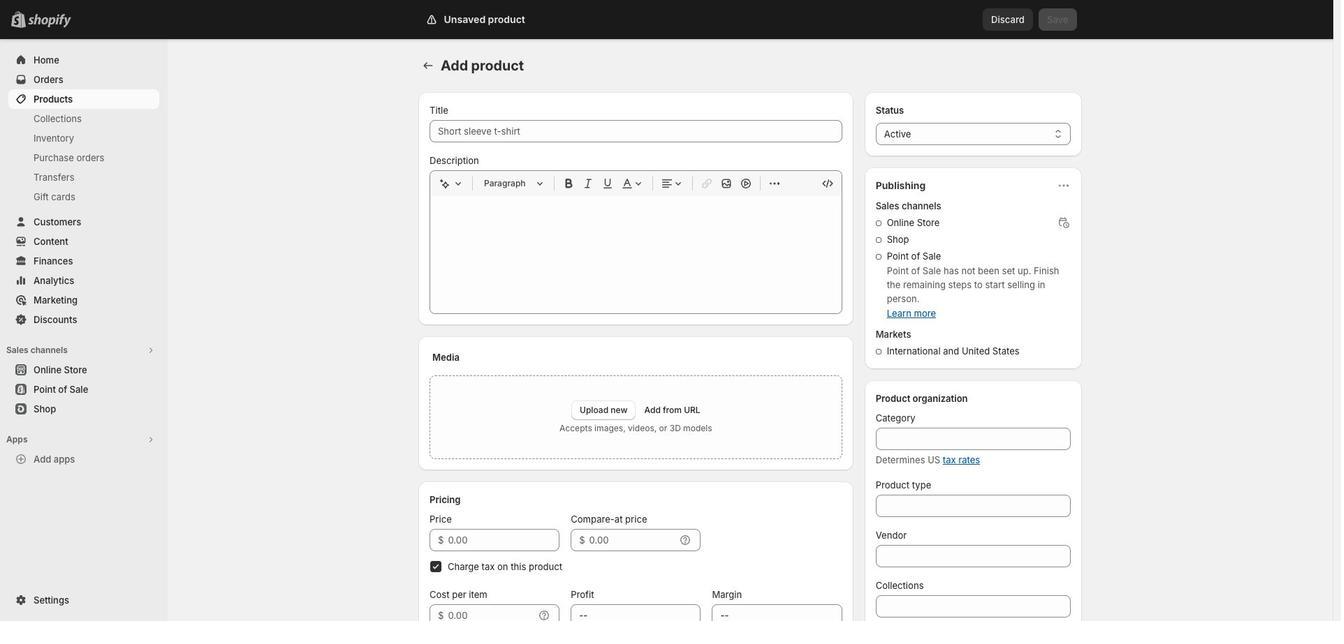 Task type: locate. For each thing, give the bounding box(es) containing it.
1 vertical spatial   text field
[[448, 605, 535, 622]]

0 vertical spatial   text field
[[448, 529, 560, 552]]

None text field
[[876, 596, 1071, 618], [571, 605, 701, 622], [712, 605, 842, 622], [876, 596, 1071, 618], [571, 605, 701, 622], [712, 605, 842, 622]]

  text field
[[448, 529, 560, 552], [448, 605, 535, 622]]

1   text field from the top
[[448, 529, 560, 552]]

2   text field from the top
[[448, 605, 535, 622]]

  text field
[[589, 529, 676, 552]]



Task type: vqa. For each thing, say whether or not it's contained in the screenshot.
"Shopify" image
yes



Task type: describe. For each thing, give the bounding box(es) containing it.
Short sleeve t-shirt text field
[[430, 120, 842, 142]]

shopify image
[[31, 14, 74, 28]]



